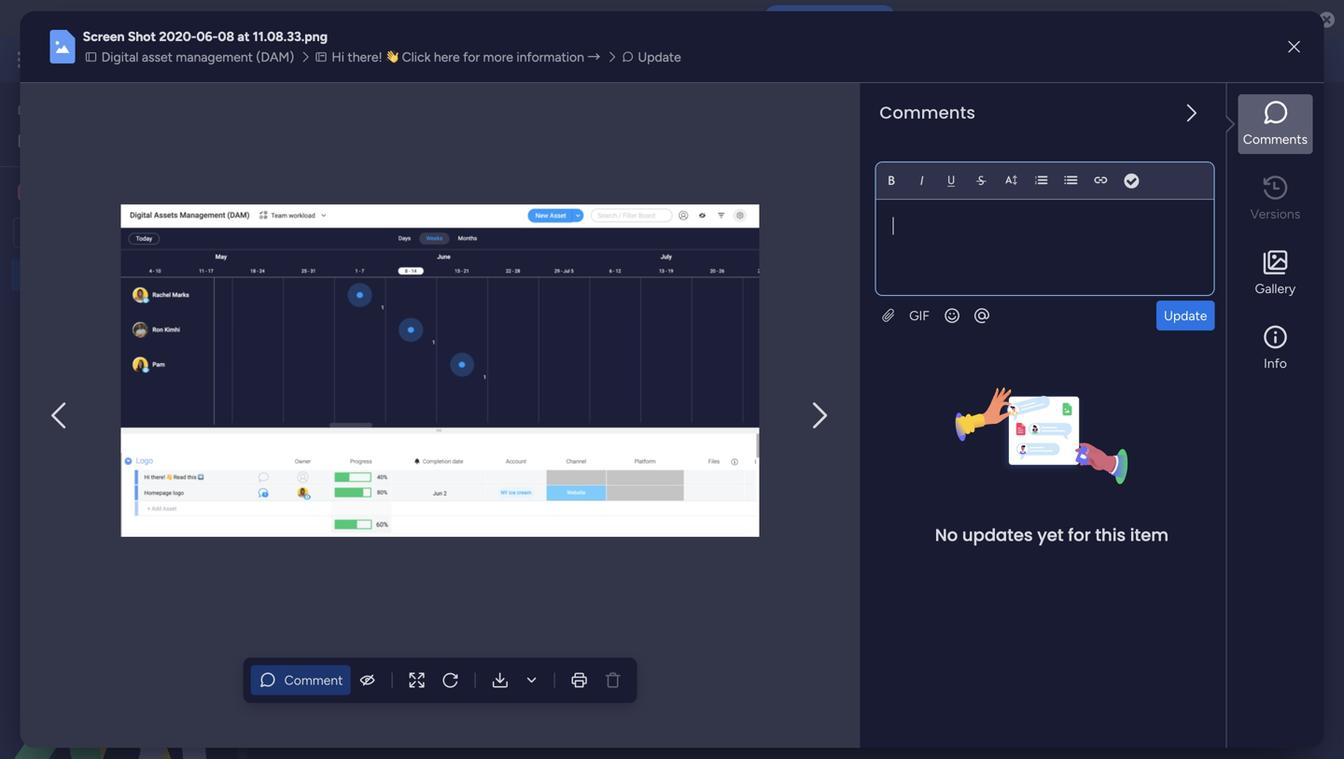 Task type: describe. For each thing, give the bounding box(es) containing it.
invite
[[1221, 110, 1254, 126]]

enable now!
[[795, 11, 866, 26]]

0 vertical spatial 11.08.33.png
[[253, 29, 328, 45]]

workspace image
[[18, 183, 36, 202]]

italic image
[[916, 174, 929, 187]]

showing
[[304, 310, 355, 326]]

digital asset management (dam) inside list box
[[44, 267, 237, 283]]

1. numbers image
[[1035, 174, 1048, 187]]

no
[[936, 523, 958, 547]]

enable now! button
[[764, 5, 897, 33]]

new asset button
[[283, 218, 359, 248]]

showing 3 out of 9 files
[[304, 310, 442, 326]]

there!
[[348, 49, 383, 65]]

this
[[1096, 523, 1126, 547]]

gif
[[910, 308, 930, 324]]

filter button
[[694, 218, 782, 248]]

public board image
[[20, 266, 37, 284]]

digital inside list box
[[44, 267, 81, 283]]

updates
[[963, 523, 1033, 547]]

enable desktop notifications on this computer
[[448, 10, 749, 27]]

Search field
[[541, 220, 597, 246]]

gallery
[[1256, 281, 1296, 297]]

on
[[634, 10, 653, 27]]

plans
[[352, 52, 383, 68]]

homepage
[[95, 331, 157, 346]]

gallery layout group
[[1000, 270, 1071, 300]]

new
[[290, 225, 318, 241]]

strikethrough image
[[975, 174, 988, 187]]

workspace selection element
[[18, 181, 150, 204]]

gif button
[[902, 301, 937, 331]]

Search for files search field
[[304, 270, 474, 300]]

more
[[483, 49, 514, 65]]

management inside list box
[[118, 267, 196, 283]]

0 vertical spatial comments
[[880, 101, 976, 125]]

click
[[402, 49, 431, 65]]

info button
[[1239, 319, 1313, 378]]

screen shot 2020-06-08 at 11.06.17.png
[[756, 502, 996, 518]]

now!
[[837, 11, 866, 26]]

invite / 1 button
[[1187, 103, 1279, 133]]

desktop
[[494, 10, 546, 27]]

this
[[656, 10, 682, 27]]

automate button
[[1170, 168, 1270, 198]]

add view image
[[857, 176, 865, 190]]

of
[[392, 310, 404, 326]]

lottie animation image
[[0, 571, 238, 759]]

1 horizontal spatial screen shot 2020-06-08 at 11.08.33.png
[[532, 502, 774, 518]]

c
[[22, 184, 32, 200]]

item
[[1131, 523, 1169, 547]]

public board image for creative requests
[[20, 298, 37, 316]]

(dam) inside list box
[[199, 267, 237, 283]]

Search in workspace field
[[39, 222, 156, 243]]

management inside button
[[176, 49, 253, 65]]

lottie animation element
[[0, 571, 238, 759]]

creative requests
[[44, 299, 147, 315]]

information
[[517, 49, 585, 65]]

info
[[1264, 356, 1288, 371]]

1
[[1266, 110, 1271, 126]]

gallery button
[[1239, 244, 1313, 304]]

comment button
[[251, 665, 351, 695]]

9
[[408, 310, 415, 326]]

public board image for website homepage redesign
[[20, 330, 37, 347]]

website homepage redesign
[[44, 331, 211, 346]]

creative assets
[[43, 184, 147, 201]]

person
[[637, 225, 677, 241]]

digital asset management (dam) inside button
[[101, 49, 294, 65]]

v2 search image
[[527, 222, 541, 243]]

out
[[369, 310, 389, 326]]

list box containing digital asset management (dam)
[[0, 255, 238, 607]]

see plans
[[327, 52, 383, 68]]

2 horizontal spatial 08
[[890, 502, 907, 518]]

files
[[418, 310, 442, 326]]

/
[[1257, 110, 1262, 126]]

3
[[359, 310, 366, 326]]

checklist image
[[1125, 175, 1140, 188]]

add widget
[[433, 225, 501, 240]]

1 v1 from the left
[[355, 460, 370, 476]]



Task type: locate. For each thing, give the bounding box(es) containing it.
assets
[[105, 184, 147, 201]]

digital inside the digital asset management (dam) button
[[101, 49, 139, 65]]

new asset
[[290, 225, 352, 241]]

digital asset management (dam) button
[[83, 47, 300, 67]]

hi there!   👋  click here for more information  →
[[332, 49, 601, 65]]

add
[[433, 225, 457, 240]]

public board image down public board icon
[[20, 298, 37, 316]]

arrow down image
[[760, 222, 782, 244]]

asset inside button
[[321, 225, 352, 241]]

download image
[[1086, 275, 1105, 294]]

add widget button
[[399, 218, 510, 247]]

update
[[638, 49, 682, 65], [1165, 308, 1208, 324], [323, 527, 366, 543], [547, 527, 591, 543]]

creative inside list box
[[44, 299, 93, 315]]

enable
[[448, 10, 490, 27], [795, 11, 833, 26]]

hi there!   👋  click here for more information  → button
[[313, 47, 606, 67]]

1 horizontal spatial asset
[[142, 49, 173, 65]]

0 vertical spatial digital asset management (dam)
[[101, 49, 294, 65]]

0 horizontal spatial enable
[[448, 10, 490, 27]]

0 horizontal spatial asset
[[84, 267, 115, 283]]

management
[[188, 49, 290, 70], [176, 49, 253, 65], [118, 267, 196, 283]]

creative for creative assets
[[43, 184, 101, 201]]

0 horizontal spatial (dam)
[[199, 267, 237, 283]]

1 vertical spatial screen shot 2020-06-08 at 11.08.33.png
[[532, 502, 774, 518]]

comment
[[284, 672, 343, 688]]

2 enable from the left
[[795, 11, 833, 26]]

2020-
[[159, 29, 197, 45], [384, 502, 421, 518], [608, 502, 645, 518], [832, 502, 869, 518]]

dapulse attachment image
[[883, 308, 895, 324]]

notifications
[[549, 10, 631, 27]]

requests
[[97, 299, 147, 315]]

1 horizontal spatial comments
[[1244, 131, 1308, 147]]

1 horizontal spatial (dam)
[[256, 49, 294, 65]]

👋
[[386, 49, 399, 65]]

size image
[[1005, 174, 1018, 187]]

comments
[[880, 101, 976, 125], [1244, 131, 1308, 147]]

enable inside enable now! button
[[795, 11, 833, 26]]

0 vertical spatial (dam)
[[256, 49, 294, 65]]

1 horizontal spatial 08
[[666, 502, 683, 518]]

1 public board image from the top
[[20, 298, 37, 316]]

0 vertical spatial for
[[463, 49, 480, 65]]

digital right public board icon
[[44, 267, 81, 283]]

monday
[[83, 49, 147, 70]]

0 vertical spatial digital
[[101, 49, 139, 65]]

None search field
[[304, 270, 474, 300]]

shot
[[128, 29, 156, 45], [353, 502, 381, 518], [577, 502, 605, 518], [801, 502, 829, 518]]

for right yet
[[1069, 523, 1091, 547]]

(dam) up redesign
[[199, 267, 237, 283]]

0 horizontal spatial 11.08.33.png
[[253, 29, 328, 45]]

bold image
[[886, 174, 899, 187]]

enable left now!
[[795, 11, 833, 26]]

public board image left website
[[20, 330, 37, 347]]

update button
[[620, 47, 687, 67], [1157, 301, 1215, 331], [304, 524, 372, 545], [529, 524, 596, 545]]

2 vertical spatial asset
[[84, 267, 115, 283]]

&bull; bullets image
[[1065, 174, 1078, 187]]

person button
[[607, 218, 688, 248]]

comments down 1
[[1244, 131, 1308, 147]]

creative right c
[[43, 184, 101, 201]]

public board image
[[20, 298, 37, 316], [20, 330, 37, 347]]

screen shot 2020-06-08 at 11.08.33.png
[[83, 29, 328, 45], [532, 502, 774, 518]]

v1
[[355, 460, 370, 476], [579, 460, 594, 476]]

automate
[[1204, 175, 1263, 191]]

option
[[0, 258, 238, 262]]

dapulse close image
[[1320, 11, 1335, 30]]

0 horizontal spatial digital
[[44, 267, 81, 283]]

angle down image
[[368, 226, 377, 240]]

download image
[[522, 671, 541, 689]]

1 vertical spatial 11.08.33.png
[[701, 502, 774, 518]]

emoji image
[[943, 306, 962, 325]]

comments up italic image
[[880, 101, 976, 125]]

0 horizontal spatial comments
[[880, 101, 976, 125]]

comments button
[[1239, 95, 1313, 154]]

invite / 1
[[1221, 110, 1271, 126]]

creative up website
[[44, 299, 93, 315]]

no updates yet for this item
[[936, 523, 1169, 547]]

asset inside button
[[142, 49, 173, 65]]

1 vertical spatial public board image
[[20, 330, 37, 347]]

filter
[[724, 225, 753, 241]]

(dam) left the see
[[256, 49, 294, 65]]

1 vertical spatial digital
[[44, 267, 81, 283]]

1 horizontal spatial digital
[[101, 49, 139, 65]]

1 vertical spatial for
[[1069, 523, 1091, 547]]

(dam)
[[256, 49, 294, 65], [199, 267, 237, 283]]

link image
[[1095, 174, 1108, 187]]

here
[[434, 49, 460, 65]]

(dam) inside button
[[256, 49, 294, 65]]

0 horizontal spatial 08
[[218, 29, 234, 45]]

widget
[[460, 225, 501, 240]]

0 horizontal spatial for
[[463, 49, 480, 65]]

2 horizontal spatial asset
[[321, 225, 352, 241]]

17.51.54.png
[[476, 502, 549, 518]]

0 vertical spatial public board image
[[20, 298, 37, 316]]

1 vertical spatial (dam)
[[199, 267, 237, 283]]

09
[[442, 502, 458, 518]]

redesign
[[161, 331, 211, 346]]

for inside button
[[463, 49, 480, 65]]

for right the here
[[463, 49, 480, 65]]

creative inside the workspace selection element
[[43, 184, 101, 201]]

computer
[[685, 10, 749, 27]]

0 vertical spatial creative
[[43, 184, 101, 201]]

search image
[[452, 278, 467, 293]]

comments inside button
[[1244, 131, 1308, 147]]

select product image
[[17, 50, 35, 69]]

for
[[463, 49, 480, 65], [1069, 523, 1091, 547]]

2 public board image from the top
[[20, 330, 37, 347]]

0 vertical spatial asset
[[142, 49, 173, 65]]

0 vertical spatial screen shot 2020-06-08 at 11.08.33.png
[[83, 29, 328, 45]]

website
[[44, 331, 92, 346]]

at
[[238, 29, 250, 45], [461, 502, 473, 518], [686, 502, 698, 518], [910, 502, 922, 518]]

creative for creative requests
[[44, 299, 93, 315]]

08
[[218, 29, 234, 45], [666, 502, 683, 518], [890, 502, 907, 518]]

enable for enable desktop notifications on this computer
[[448, 10, 490, 27]]

asset
[[142, 49, 173, 65], [321, 225, 352, 241], [84, 267, 115, 283]]

underline image
[[945, 174, 959, 187]]

1 horizontal spatial enable
[[795, 11, 833, 26]]

0 horizontal spatial screen shot 2020-06-08 at 11.08.33.png
[[83, 29, 328, 45]]

yet
[[1038, 523, 1064, 547]]

integrate
[[1014, 175, 1068, 191]]

list box
[[0, 255, 238, 607]]

screen
[[83, 29, 125, 45], [308, 502, 350, 518], [532, 502, 574, 518], [756, 502, 798, 518]]

see
[[327, 52, 349, 68]]

creative
[[43, 184, 101, 201], [44, 299, 93, 315]]

1 vertical spatial asset
[[321, 225, 352, 241]]

1 vertical spatial creative
[[44, 299, 93, 315]]

hi
[[332, 49, 345, 65]]

1 vertical spatial digital asset management (dam)
[[44, 267, 237, 283]]

1 horizontal spatial 11.08.33.png
[[701, 502, 774, 518]]

11.06.17.png
[[925, 502, 996, 518]]

→
[[588, 49, 601, 65]]

digital asset management (dam)
[[101, 49, 294, 65], [44, 267, 237, 283]]

john smith image
[[1292, 45, 1322, 75]]

enable for enable now!
[[795, 11, 833, 26]]

asset inside list box
[[84, 267, 115, 283]]

2 v1 from the left
[[579, 460, 594, 476]]

screen shot 2020-06-09 at 17.51.54.png
[[308, 502, 549, 518]]

mention image
[[973, 306, 992, 325]]

1 vertical spatial comments
[[1244, 131, 1308, 147]]

enable up "hi there!   👋  click here for more information  →"
[[448, 10, 490, 27]]

digital left work
[[101, 49, 139, 65]]

06-
[[197, 29, 218, 45], [421, 502, 442, 518], [645, 502, 666, 518], [869, 502, 890, 518]]

11.08.33.png
[[253, 29, 328, 45], [701, 502, 774, 518]]

monday work management
[[83, 49, 290, 70]]

1 horizontal spatial for
[[1069, 523, 1091, 547]]

1 horizontal spatial v1
[[579, 460, 594, 476]]

1 enable from the left
[[448, 10, 490, 27]]

work
[[151, 49, 184, 70]]

integrate button
[[982, 163, 1163, 203]]

see plans button
[[301, 46, 391, 74]]

0 horizontal spatial v1
[[355, 460, 370, 476]]

digital
[[101, 49, 139, 65], [44, 267, 81, 283]]



Task type: vqa. For each thing, say whether or not it's contained in the screenshot.
"asset" within the new asset button
yes



